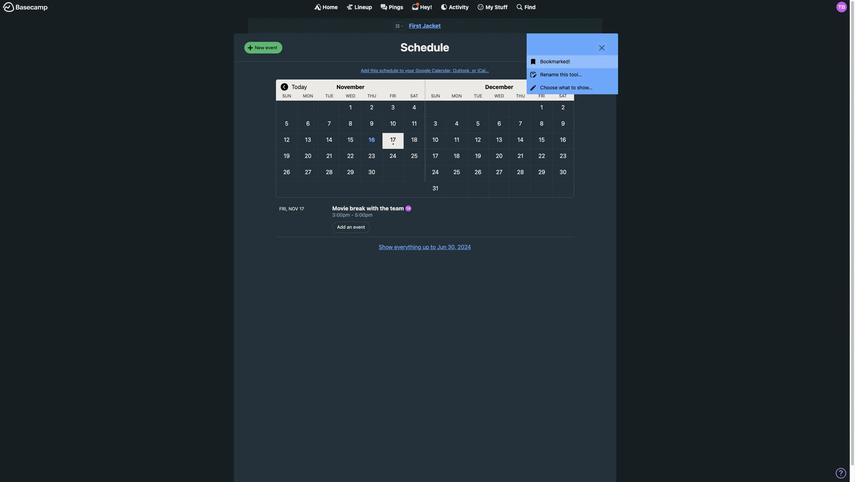 Task type: describe. For each thing, give the bounding box(es) containing it.
new
[[255, 45, 265, 50]]

new event link
[[244, 42, 282, 53]]

mon for december
[[452, 93, 462, 99]]

activity
[[449, 4, 469, 10]]

jun
[[438, 244, 447, 250]]

show…
[[578, 84, 593, 90]]

movie
[[333, 205, 349, 211]]

thu for december
[[517, 93, 525, 99]]

tue for november
[[325, 93, 334, 99]]

google
[[416, 68, 431, 73]]

fri for november
[[390, 93, 397, 99]]

to inside choose what to show… link
[[572, 84, 576, 90]]

0 vertical spatial tyler black image
[[837, 2, 848, 12]]

lineup
[[355, 4, 372, 10]]

today
[[292, 84, 307, 90]]

30,
[[448, 244, 457, 250]]

1 horizontal spatial event
[[354, 224, 365, 230]]

break
[[350, 205, 366, 211]]

everything
[[395, 244, 422, 250]]

lineup link
[[347, 4, 372, 11]]

wed for december
[[495, 93, 505, 99]]

add this schedule to your google calendar, outlook, or ical… link
[[361, 68, 489, 73]]

calendar,
[[432, 68, 452, 73]]

pings button
[[381, 4, 404, 11]]

1 vertical spatial tyler black image
[[406, 205, 412, 211]]

choose what to show… link
[[527, 81, 618, 94]]

an
[[347, 224, 352, 230]]

movie break with the team
[[333, 205, 406, 211]]

wed for november
[[346, 93, 356, 99]]

today link
[[292, 80, 307, 94]]

add an event link
[[333, 222, 370, 233]]

team
[[390, 205, 404, 211]]

december
[[486, 84, 514, 90]]

fri, nov 17
[[280, 206, 304, 211]]

outlook,
[[453, 68, 471, 73]]

first
[[409, 23, 422, 29]]

-
[[352, 212, 354, 218]]

rename this tool… link
[[527, 68, 618, 81]]

my
[[486, 4, 494, 10]]

tue for december
[[474, 93, 483, 99]]

rename this tool…
[[541, 72, 583, 77]]

or
[[472, 68, 477, 73]]

bookmarked! link
[[527, 55, 618, 68]]



Task type: vqa. For each thing, say whether or not it's contained in the screenshot.
event to the right
yes



Task type: locate. For each thing, give the bounding box(es) containing it.
add an event
[[337, 224, 365, 230]]

0 horizontal spatial to
[[400, 68, 404, 73]]

sun for december
[[431, 93, 440, 99]]

fri,
[[280, 206, 288, 211]]

to
[[400, 68, 404, 73], [572, 84, 576, 90], [431, 244, 436, 250]]

this for add
[[371, 68, 378, 73]]

0 horizontal spatial event
[[266, 45, 278, 50]]

thu for november
[[368, 93, 377, 99]]

sat down what
[[560, 93, 567, 99]]

2 sat from the left
[[560, 93, 567, 99]]

add for add an event
[[337, 224, 346, 230]]

1 vertical spatial add
[[337, 224, 346, 230]]

tue right today link
[[325, 93, 334, 99]]

0 horizontal spatial wed
[[346, 93, 356, 99]]

wed
[[346, 93, 356, 99], [495, 93, 505, 99]]

1 thu from the left
[[368, 93, 377, 99]]

0 vertical spatial to
[[400, 68, 404, 73]]

show        everything      up to        jun 30, 2024
[[379, 244, 471, 250]]

fri
[[390, 93, 397, 99], [539, 93, 545, 99]]

1 horizontal spatial wed
[[495, 93, 505, 99]]

fri down the choose
[[539, 93, 545, 99]]

hey!
[[421, 4, 432, 10]]

to inside show        everything      up to        jun 30, 2024 button
[[431, 244, 436, 250]]

bookmarked!
[[541, 59, 571, 65]]

home
[[323, 4, 338, 10]]

2 sun from the left
[[431, 93, 440, 99]]

0 horizontal spatial thu
[[368, 93, 377, 99]]

0 horizontal spatial this
[[371, 68, 378, 73]]

tue down or at the top of the page
[[474, 93, 483, 99]]

0 horizontal spatial fri
[[390, 93, 397, 99]]

1 horizontal spatial to
[[431, 244, 436, 250]]

this left schedule
[[371, 68, 378, 73]]

fri for december
[[539, 93, 545, 99]]

switch accounts image
[[3, 2, 48, 13]]

sat down your
[[411, 93, 419, 99]]

this for rename
[[560, 72, 569, 77]]

add for add this schedule to your google calendar, outlook, or ical…
[[361, 68, 370, 73]]

rename
[[541, 72, 559, 77]]

to right up
[[431, 244, 436, 250]]

what
[[559, 84, 570, 90]]

your
[[405, 68, 415, 73]]

wed down december
[[495, 93, 505, 99]]

1 tue from the left
[[325, 93, 334, 99]]

0 horizontal spatial mon
[[303, 93, 313, 99]]

to left your
[[400, 68, 404, 73]]

show
[[379, 244, 393, 250]]

2 tue from the left
[[474, 93, 483, 99]]

thu
[[368, 93, 377, 99], [517, 93, 525, 99]]

with
[[367, 205, 379, 211]]

wed down november
[[346, 93, 356, 99]]

mon for november
[[303, 93, 313, 99]]

up
[[423, 244, 430, 250]]

2 horizontal spatial to
[[572, 84, 576, 90]]

3:00pm     -     5:00pm
[[333, 212, 373, 218]]

tyler black image
[[837, 2, 848, 12], [406, 205, 412, 211]]

1 fri from the left
[[390, 93, 397, 99]]

add left 'an'
[[337, 224, 346, 230]]

my stuff
[[486, 4, 508, 10]]

my stuff button
[[478, 4, 508, 11]]

1 horizontal spatial sat
[[560, 93, 567, 99]]

schedule
[[401, 41, 450, 54]]

tue
[[325, 93, 334, 99], [474, 93, 483, 99]]

1 horizontal spatial sun
[[431, 93, 440, 99]]

fri down schedule
[[390, 93, 397, 99]]

sun for november
[[283, 93, 292, 99]]

3:00pm
[[333, 212, 350, 218]]

to for calendar,
[[400, 68, 404, 73]]

1 horizontal spatial thu
[[517, 93, 525, 99]]

1 vertical spatial to
[[572, 84, 576, 90]]

sat
[[411, 93, 419, 99], [560, 93, 567, 99]]

2 vertical spatial to
[[431, 244, 436, 250]]

0 horizontal spatial sat
[[411, 93, 419, 99]]

first jacket link
[[409, 23, 441, 29]]

event right new
[[266, 45, 278, 50]]

0 horizontal spatial sun
[[283, 93, 292, 99]]

the
[[380, 205, 389, 211]]

0 horizontal spatial tue
[[325, 93, 334, 99]]

activity link
[[441, 4, 469, 11]]

add up november
[[361, 68, 370, 73]]

•
[[392, 141, 394, 146]]

1 wed from the left
[[346, 93, 356, 99]]

event right 'an'
[[354, 224, 365, 230]]

find
[[525, 4, 536, 10]]

17
[[300, 206, 304, 211]]

2 wed from the left
[[495, 93, 505, 99]]

show        everything      up to        jun 30, 2024 button
[[379, 243, 471, 251]]

choose
[[541, 84, 558, 90]]

2024
[[458, 244, 471, 250]]

0 vertical spatial event
[[266, 45, 278, 50]]

this inside rename this tool… link
[[560, 72, 569, 77]]

mon
[[303, 93, 313, 99], [452, 93, 462, 99]]

schedule
[[380, 68, 399, 73]]

1 horizontal spatial tue
[[474, 93, 483, 99]]

home link
[[314, 4, 338, 11]]

sun left today link
[[283, 93, 292, 99]]

choose what to show…
[[541, 84, 593, 90]]

find button
[[517, 4, 536, 11]]

2 fri from the left
[[539, 93, 545, 99]]

this left tool…
[[560, 72, 569, 77]]

add this schedule to your google calendar, outlook, or ical…
[[361, 68, 489, 73]]

to right what
[[572, 84, 576, 90]]

this
[[371, 68, 378, 73], [560, 72, 569, 77]]

1 horizontal spatial add
[[361, 68, 370, 73]]

first jacket
[[409, 23, 441, 29]]

mon down the outlook,
[[452, 93, 462, 99]]

1 mon from the left
[[303, 93, 313, 99]]

1 sun from the left
[[283, 93, 292, 99]]

2 thu from the left
[[517, 93, 525, 99]]

1 horizontal spatial mon
[[452, 93, 462, 99]]

1 sat from the left
[[411, 93, 419, 99]]

sun
[[283, 93, 292, 99], [431, 93, 440, 99]]

0 horizontal spatial tyler black image
[[406, 205, 412, 211]]

hey! button
[[412, 2, 432, 11]]

jacket
[[423, 23, 441, 29]]

pings
[[389, 4, 404, 10]]

1 horizontal spatial this
[[560, 72, 569, 77]]

to for 2024
[[431, 244, 436, 250]]

sat for december
[[560, 93, 567, 99]]

mon down today
[[303, 93, 313, 99]]

tool…
[[570, 72, 583, 77]]

stuff
[[495, 4, 508, 10]]

1 vertical spatial event
[[354, 224, 365, 230]]

event
[[266, 45, 278, 50], [354, 224, 365, 230]]

1 horizontal spatial tyler black image
[[837, 2, 848, 12]]

new event
[[255, 45, 278, 50]]

ical…
[[478, 68, 489, 73]]

nov
[[289, 206, 298, 211]]

2 mon from the left
[[452, 93, 462, 99]]

november
[[337, 84, 365, 90]]

sat for november
[[411, 93, 419, 99]]

main element
[[0, 0, 851, 14]]

add
[[361, 68, 370, 73], [337, 224, 346, 230]]

5:00pm
[[355, 212, 373, 218]]

0 horizontal spatial add
[[337, 224, 346, 230]]

0 vertical spatial add
[[361, 68, 370, 73]]

1 horizontal spatial fri
[[539, 93, 545, 99]]

sun down calendar,
[[431, 93, 440, 99]]



